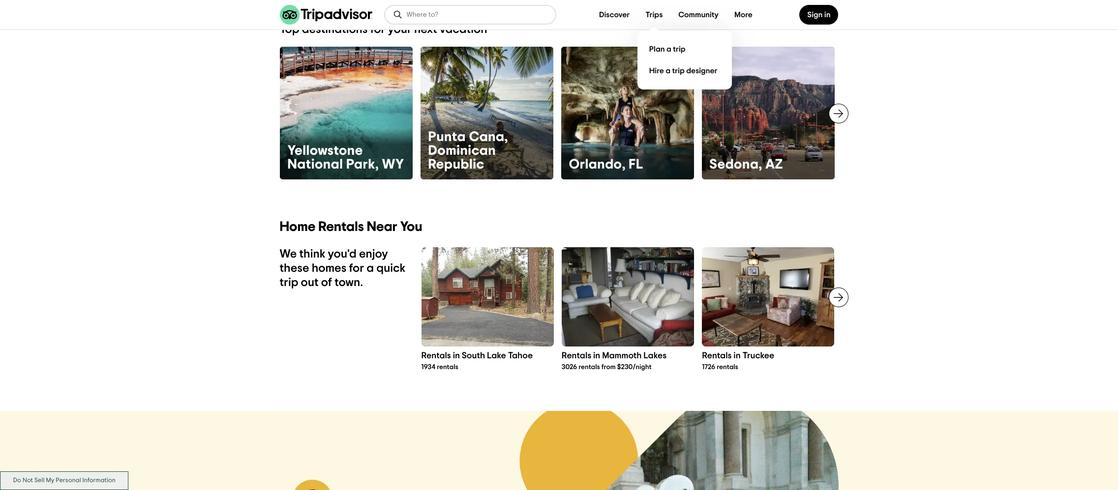 Task type: describe. For each thing, give the bounding box(es) containing it.
rentals up you'd at the bottom of page
[[319, 220, 364, 234]]

homes
[[312, 263, 347, 275]]

1934
[[422, 364, 436, 371]]

do
[[13, 478, 21, 485]]

trips
[[646, 11, 663, 19]]

trip for plan
[[674, 45, 686, 53]]

you
[[400, 220, 423, 234]]

truckee
[[743, 352, 775, 361]]

hire a trip designer
[[650, 67, 718, 75]]

think
[[300, 249, 326, 260]]

lake
[[487, 352, 506, 361]]

orlando,
[[569, 158, 626, 172]]

menu containing plan a trip
[[638, 31, 732, 90]]

hire a trip designer link
[[646, 60, 724, 82]]

in for rentals in south lake tahoe
[[453, 352, 460, 361]]

1726
[[703, 364, 716, 371]]

yellowstone national park, wy link
[[280, 47, 413, 180]]

sign in link
[[800, 5, 839, 25]]

$230/night
[[618, 364, 652, 371]]

trips button
[[638, 5, 671, 25]]

tripadvisor image
[[280, 5, 372, 25]]

personal
[[56, 478, 81, 485]]

sell
[[34, 478, 45, 485]]

community
[[679, 11, 719, 19]]

punta cana, dominican republic link
[[421, 47, 554, 180]]

we think you'd enjoy these homes for a quick trip out of town.
[[280, 249, 406, 289]]

3026
[[562, 364, 577, 371]]

we
[[280, 249, 297, 260]]

your
[[388, 24, 412, 35]]

in right sign
[[825, 11, 831, 19]]

plan a trip
[[650, 45, 686, 53]]

rentals for rentals in truckee
[[703, 352, 732, 361]]

trip for hire
[[673, 67, 685, 75]]

plan a trip link
[[646, 38, 724, 60]]

dominican
[[428, 144, 496, 158]]

sign
[[808, 11, 823, 19]]

lakes
[[644, 352, 667, 361]]

home
[[280, 220, 316, 234]]

a for hire
[[666, 67, 671, 75]]

search image
[[393, 10, 403, 20]]

you'd
[[328, 249, 357, 260]]

1 horizontal spatial for
[[370, 24, 386, 35]]

top destinations for your next vacation
[[280, 24, 488, 35]]

a for plan
[[667, 45, 672, 53]]

trip inside we think you'd enjoy these homes for a quick trip out of town.
[[280, 277, 299, 289]]

national
[[288, 158, 343, 172]]

my
[[46, 478, 54, 485]]

punta
[[428, 130, 466, 144]]

rentals for rentals in mammoth lakes
[[562, 352, 592, 361]]

rentals inside rentals in south lake tahoe 1934 rentals
[[437, 364, 459, 371]]

plan
[[650, 45, 665, 53]]

enjoy
[[359, 249, 388, 260]]

rentals in truckee 1726 rentals
[[703, 352, 775, 371]]

information
[[82, 478, 116, 485]]



Task type: vqa. For each thing, say whether or not it's contained in the screenshot.
trip
yes



Task type: locate. For each thing, give the bounding box(es) containing it.
previous image for we think you'd enjoy these homes for a quick trip out of town.
[[416, 292, 428, 304]]

rentals right 1726
[[717, 364, 739, 371]]

1 vertical spatial trip
[[673, 67, 685, 75]]

more
[[735, 11, 753, 19]]

south
[[462, 352, 485, 361]]

cana,
[[469, 130, 508, 144]]

do not sell my personal information
[[13, 478, 116, 485]]

0 vertical spatial previous image
[[274, 108, 286, 120]]

previous image
[[274, 108, 286, 120], [416, 292, 428, 304]]

home rentals near you
[[280, 220, 423, 234]]

of
[[321, 277, 332, 289]]

discover
[[600, 11, 630, 19]]

in for rentals in mammoth lakes
[[594, 352, 601, 361]]

1 horizontal spatial previous image
[[416, 292, 428, 304]]

in inside rentals in south lake tahoe 1934 rentals
[[453, 352, 460, 361]]

rentals inside 'rentals in mammoth lakes 3026 rentals from $230/night'
[[562, 352, 592, 361]]

quick
[[377, 263, 406, 275]]

0 vertical spatial for
[[370, 24, 386, 35]]

out
[[301, 277, 319, 289]]

0 horizontal spatial previous image
[[274, 108, 286, 120]]

in for rentals in truckee
[[734, 352, 741, 361]]

1 horizontal spatial rentals
[[579, 364, 600, 371]]

in left truckee
[[734, 352, 741, 361]]

do not sell my personal information button
[[0, 472, 129, 491]]

1 vertical spatial previous image
[[416, 292, 428, 304]]

punta cana, dominican republic
[[428, 130, 508, 172]]

rentals in south lake tahoe 1934 rentals
[[422, 352, 533, 371]]

rentals left "from"
[[579, 364, 600, 371]]

in left south at the bottom of page
[[453, 352, 460, 361]]

a right 'plan'
[[667, 45, 672, 53]]

orlando, fl
[[569, 158, 644, 172]]

for up town.
[[349, 263, 364, 275]]

rentals inside rentals in truckee 1726 rentals
[[717, 364, 739, 371]]

previous image for top destinations for your next vacation
[[274, 108, 286, 120]]

2 rentals from the left
[[579, 364, 600, 371]]

yellowstone national park, wy
[[288, 144, 405, 172]]

rentals for rentals in south lake tahoe
[[422, 352, 451, 361]]

rentals in mammoth lakes 3026 rentals from $230/night
[[562, 352, 667, 371]]

rentals up 3026
[[562, 352, 592, 361]]

sedona,
[[710, 158, 763, 172]]

trip
[[674, 45, 686, 53], [673, 67, 685, 75], [280, 277, 299, 289]]

0 horizontal spatial for
[[349, 263, 364, 275]]

a right the hire
[[666, 67, 671, 75]]

in inside 'rentals in mammoth lakes 3026 rentals from $230/night'
[[594, 352, 601, 361]]

0 vertical spatial a
[[667, 45, 672, 53]]

community button
[[671, 5, 727, 25]]

designer
[[687, 67, 718, 75]]

a
[[667, 45, 672, 53], [666, 67, 671, 75], [367, 263, 374, 275]]

sedona, az link
[[702, 47, 835, 180]]

rentals inside rentals in south lake tahoe 1934 rentals
[[422, 352, 451, 361]]

not
[[22, 478, 33, 485]]

1 vertical spatial a
[[666, 67, 671, 75]]

for left your
[[370, 24, 386, 35]]

az
[[766, 158, 784, 172]]

2 vertical spatial trip
[[280, 277, 299, 289]]

3 rentals from the left
[[717, 364, 739, 371]]

1 rentals from the left
[[437, 364, 459, 371]]

in inside rentals in truckee 1726 rentals
[[734, 352, 741, 361]]

rentals
[[437, 364, 459, 371], [579, 364, 600, 371], [717, 364, 739, 371]]

next image
[[833, 292, 845, 304]]

trip up hire a trip designer
[[674, 45, 686, 53]]

these
[[280, 263, 309, 275]]

near
[[367, 220, 398, 234]]

orlando, fl link
[[561, 47, 694, 180]]

next
[[414, 24, 437, 35]]

for inside we think you'd enjoy these homes for a quick trip out of town.
[[349, 263, 364, 275]]

Search search field
[[407, 10, 548, 19]]

2 vertical spatial a
[[367, 263, 374, 275]]

a inside we think you'd enjoy these homes for a quick trip out of town.
[[367, 263, 374, 275]]

tahoe
[[508, 352, 533, 361]]

2 horizontal spatial rentals
[[717, 364, 739, 371]]

1 vertical spatial for
[[349, 263, 364, 275]]

yellowstone
[[288, 144, 363, 158]]

for
[[370, 24, 386, 35], [349, 263, 364, 275]]

more button
[[727, 5, 761, 25]]

0 horizontal spatial rentals
[[437, 364, 459, 371]]

None search field
[[385, 6, 555, 24]]

destinations
[[302, 24, 368, 35]]

town.
[[335, 277, 363, 289]]

trip right the hire
[[673, 67, 685, 75]]

discover button
[[592, 5, 638, 25]]

top
[[280, 24, 300, 35]]

rentals
[[319, 220, 364, 234], [422, 352, 451, 361], [562, 352, 592, 361], [703, 352, 732, 361]]

republic
[[428, 158, 485, 172]]

sedona, az
[[710, 158, 784, 172]]

rentals up 1726
[[703, 352, 732, 361]]

park,
[[347, 158, 379, 172]]

hire
[[650, 67, 664, 75]]

trip down these
[[280, 277, 299, 289]]

in
[[825, 11, 831, 19], [453, 352, 460, 361], [594, 352, 601, 361], [734, 352, 741, 361]]

mammoth
[[603, 352, 642, 361]]

fl
[[629, 158, 644, 172]]

rentals inside rentals in truckee 1726 rentals
[[703, 352, 732, 361]]

rentals up 1934
[[422, 352, 451, 361]]

in left mammoth
[[594, 352, 601, 361]]

next image
[[833, 108, 845, 120]]

rentals inside 'rentals in mammoth lakes 3026 rentals from $230/night'
[[579, 364, 600, 371]]

menu
[[638, 31, 732, 90]]

sign in
[[808, 11, 831, 19]]

a down enjoy
[[367, 263, 374, 275]]

0 vertical spatial trip
[[674, 45, 686, 53]]

wy
[[382, 158, 405, 172]]

rentals right 1934
[[437, 364, 459, 371]]

vacation
[[440, 24, 488, 35]]

from
[[602, 364, 616, 371]]



